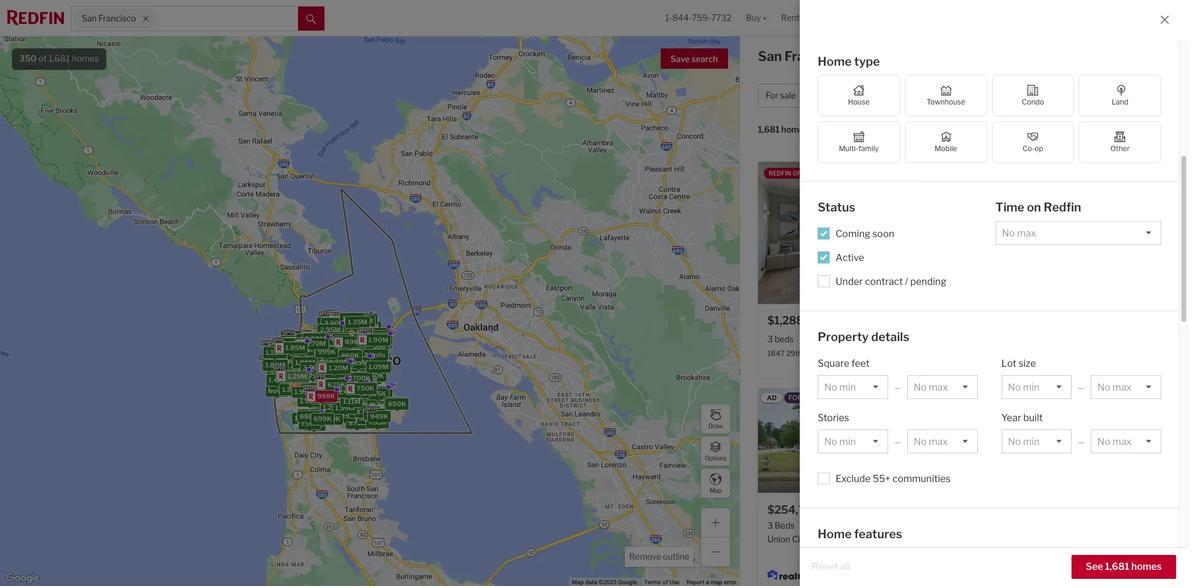 Task type: describe. For each thing, give the bounding box(es) containing it.
1.89m
[[282, 386, 302, 394]]

1 vertical spatial 1.99m
[[294, 388, 314, 396]]

remove
[[630, 552, 662, 562]]

719k
[[297, 346, 314, 354]]

29th
[[787, 349, 803, 358]]

list box down 94127
[[1092, 375, 1162, 399]]

988k
[[270, 349, 288, 358]]

94122 for 1847 29th ave, san francisco, ca 94122
[[881, 349, 902, 358]]

94122 for 565 ortega st, san francisco, ca 94122
[[1091, 576, 1112, 585]]

0 vertical spatial 550k
[[339, 323, 357, 331]]

0 vertical spatial 1.45m
[[341, 326, 361, 334]]

4.65m
[[323, 317, 344, 326]]

other
[[1111, 144, 1131, 153]]

ft for 6,365 sq ft (lot)
[[1141, 561, 1147, 571]]

3d & video tour
[[1049, 396, 1102, 403]]

lot size
[[1002, 358, 1037, 369]]

— for year built
[[1078, 437, 1086, 447]]

tour
[[1085, 396, 1102, 403]]

5.95m
[[298, 371, 319, 379]]

sq for 6,365
[[1130, 561, 1139, 571]]

price button
[[824, 84, 875, 108]]

0 horizontal spatial 1.68m
[[269, 384, 288, 393]]

all
[[1065, 90, 1075, 101]]

55+
[[873, 473, 891, 485]]

time
[[996, 200, 1025, 215]]

photo of 565 ortega st, san francisco, ca 94122 image
[[970, 389, 1169, 531]]

1.10m up the 595k
[[335, 400, 353, 408]]

Other checkbox
[[1080, 121, 1162, 163]]

0 horizontal spatial 1,681
[[49, 53, 70, 64]]

stories
[[818, 412, 850, 424]]

738k
[[369, 419, 386, 427]]

1 horizontal spatial 1.68m
[[319, 380, 339, 388]]

ortega
[[995, 576, 1018, 585]]

today,
[[812, 170, 833, 177]]

1 vertical spatial 5 units
[[334, 373, 356, 382]]

active
[[836, 252, 865, 263]]

0 horizontal spatial 2.95m
[[320, 326, 341, 334]]

House checkbox
[[818, 75, 901, 117]]

san for 50 burlwood dr, san francisco, ca 94127
[[1034, 349, 1047, 358]]

report a map error link
[[687, 579, 737, 586]]

use
[[670, 579, 680, 586]]

0 vertical spatial home
[[818, 54, 852, 68]]

645k
[[329, 331, 347, 339]]

search
[[692, 54, 718, 64]]

5.25m
[[331, 359, 351, 367]]

0 horizontal spatial 675k
[[340, 332, 358, 340]]

0 vertical spatial 799k
[[341, 355, 358, 363]]

1 vertical spatial 2.30m
[[306, 361, 327, 369]]

0 vertical spatial 879k
[[334, 350, 351, 358]]

3 for 3 beds
[[768, 334, 773, 344]]

home inside button
[[887, 90, 911, 101]]

of for terms
[[663, 579, 668, 586]]

condo
[[1023, 97, 1045, 106]]

3.10m
[[336, 367, 356, 375]]

5+ radio
[[951, 573, 978, 586]]

1 horizontal spatial 1.00m
[[357, 408, 377, 416]]

built
[[1024, 412, 1044, 424]]

1 vertical spatial 2.95m
[[344, 385, 364, 393]]

739k
[[301, 419, 318, 428]]

for sale
[[766, 90, 796, 101]]

francisco, for 1847 29th ave, san francisco, ca 94122
[[834, 349, 868, 358]]

3.83m
[[342, 382, 362, 390]]

feet
[[852, 358, 870, 369]]

list box up communities
[[908, 430, 978, 454]]

6,365 sq ft (lot)
[[1104, 561, 1164, 571]]

map
[[711, 579, 723, 586]]

1 horizontal spatial 5
[[345, 329, 350, 338]]

— for stories
[[895, 437, 902, 447]]

1+ radio
[[844, 573, 871, 586]]

garage
[[818, 556, 851, 567]]

2 vertical spatial 1.25m
[[322, 397, 341, 405]]

2 vertical spatial 599k
[[305, 421, 323, 429]]

1.28m
[[339, 359, 359, 367]]

0 vertical spatial 1.53m
[[266, 346, 286, 355]]

sq for 3,248
[[1080, 561, 1089, 571]]

option group for garage spots
[[818, 573, 978, 586]]

new
[[980, 396, 995, 403]]

list box down size
[[1002, 375, 1072, 399]]

19.8m
[[283, 333, 303, 341]]

41
[[996, 396, 1003, 403]]

(lot) for 2,970 sq ft (lot)
[[927, 334, 942, 344]]

on
[[1028, 200, 1042, 215]]

1 vertical spatial 879k
[[348, 419, 366, 427]]

0 vertical spatial 1.99m
[[345, 324, 365, 333]]

1 horizontal spatial 849k
[[364, 346, 382, 354]]

list box down 3,248 sq ft
[[1002, 573, 1162, 586]]

save search
[[671, 54, 718, 64]]

draw button
[[701, 404, 731, 434]]

0 vertical spatial 1.58m
[[332, 348, 352, 356]]

home type inside button
[[887, 90, 930, 101]]

Mobile checkbox
[[905, 121, 988, 163]]

family
[[859, 144, 879, 153]]

2.74m
[[333, 376, 354, 384]]

2 vertical spatial home
[[818, 527, 852, 542]]

2.08m
[[286, 339, 307, 347]]

1 vertical spatial 599k
[[346, 385, 364, 393]]

sq for 2,970
[[908, 334, 917, 344]]

925k
[[353, 385, 370, 394]]

0 vertical spatial 849k
[[344, 323, 362, 332]]

2 vertical spatial 749k
[[337, 361, 355, 370]]

beds / baths button
[[958, 84, 1038, 108]]

san francisco
[[82, 13, 136, 24]]

865k
[[346, 330, 365, 338]]

(lot) for 6,365 sq ft (lot)
[[1149, 561, 1164, 571]]

0 horizontal spatial home type
[[818, 54, 881, 68]]

google image
[[3, 571, 42, 586]]

785k
[[353, 328, 370, 336]]

1.09m
[[368, 363, 388, 371]]

ft for 2,970 sq ft (lot)
[[919, 334, 925, 344]]

0 vertical spatial 898k
[[345, 338, 363, 346]]

1-844-759-7732
[[666, 13, 732, 23]]

list box down tour
[[1092, 430, 1162, 454]]

burlwood
[[990, 349, 1023, 358]]

see 1,681 homes
[[1087, 561, 1163, 573]]

Land checkbox
[[1080, 75, 1162, 117]]

3.40m
[[323, 318, 344, 326]]

year
[[1002, 412, 1022, 424]]

google
[[619, 579, 637, 586]]

0 vertical spatial 749k
[[361, 336, 379, 344]]

1-
[[666, 13, 673, 23]]

ave,
[[804, 349, 819, 358]]

3+ radio
[[898, 573, 925, 586]]

1.10m down 2.48m
[[324, 344, 343, 352]]

homes inside 'button'
[[1132, 561, 1163, 573]]

map for map
[[710, 487, 722, 494]]

12pm
[[834, 170, 851, 177]]

0 vertical spatial 2.30m
[[350, 327, 370, 336]]

remove san francisco image
[[142, 15, 149, 22]]

next button image
[[1148, 228, 1160, 240]]

for
[[920, 48, 938, 64]]

1,681 homes
[[759, 125, 809, 135]]

0 horizontal spatial 799k
[[311, 415, 329, 424]]

0 vertical spatial 1.25m
[[272, 346, 292, 355]]

co-op
[[1023, 144, 1044, 153]]

option group for home type
[[818, 75, 1162, 163]]

dr,
[[1024, 349, 1033, 358]]

size
[[1019, 358, 1037, 369]]

1 vertical spatial 550k
[[347, 393, 366, 402]]

filters
[[1077, 90, 1100, 101]]

1 vertical spatial 629k
[[324, 381, 342, 389]]

list box left new
[[908, 375, 978, 399]]

2 vertical spatial 2.30m
[[349, 378, 370, 386]]

600k
[[317, 348, 336, 356]]

0 vertical spatial 1.05m
[[333, 321, 353, 329]]

2+ radio
[[871, 573, 898, 586]]

989k
[[333, 386, 351, 395]]

2 vertical spatial 1.45m
[[356, 371, 376, 379]]

list box down redfin at the top right of the page
[[996, 221, 1162, 245]]

0 vertical spatial 4.30m
[[330, 358, 352, 367]]

1.23m
[[367, 333, 386, 341]]

765k
[[309, 348, 326, 356]]

communities
[[893, 473, 951, 485]]

0 horizontal spatial 1.39m
[[335, 404, 355, 412]]

595k
[[336, 412, 354, 420]]

2.38m
[[358, 323, 379, 331]]

st,
[[1020, 576, 1028, 585]]

— for lot size
[[1078, 383, 1086, 393]]

1 vertical spatial 898k
[[361, 374, 379, 383]]

san for 565 ortega st, san francisco, ca 94122
[[1030, 576, 1043, 585]]

soon
[[873, 228, 895, 239]]

photos
[[1096, 127, 1128, 139]]

exclude
[[836, 473, 871, 485]]

all filters
[[1065, 90, 1100, 101]]

1,513 sq ft
[[837, 334, 876, 344]]

0 vertical spatial homes
[[72, 53, 99, 64]]

1 vertical spatial 1.49m
[[347, 388, 367, 397]]

ft for 1,513 sq ft
[[870, 334, 876, 344]]

1 vertical spatial 699k
[[313, 415, 332, 423]]

1 horizontal spatial homes
[[782, 125, 809, 135]]

1,681 inside 'button'
[[1106, 561, 1130, 573]]

favorite button checkbox
[[1144, 540, 1160, 556]]

860k
[[341, 351, 359, 360]]



Task type: vqa. For each thing, say whether or not it's contained in the screenshot.
the estate agent?
no



Task type: locate. For each thing, give the bounding box(es) containing it.
485k
[[324, 379, 342, 388]]

625k
[[327, 381, 345, 389]]

1 vertical spatial 1.58m
[[338, 362, 358, 371]]

1 vertical spatial 94122
[[1091, 576, 1112, 585]]

(lot) right 2,970
[[927, 334, 942, 344]]

francisco, right dr,
[[1049, 349, 1082, 358]]

under
[[836, 276, 864, 287]]

property
[[818, 330, 869, 344]]

beds
[[966, 90, 986, 101]]

report
[[687, 579, 705, 586]]

1 vertical spatial 1.53m
[[286, 364, 305, 373]]

0 vertical spatial 1.39m
[[368, 347, 388, 356]]

849k down 1.47m
[[344, 323, 362, 332]]

1 vertical spatial 5
[[334, 373, 338, 382]]

ft left 6,365
[[1091, 561, 1098, 571]]

1.25m down 989k on the left of page
[[322, 397, 341, 405]]

0 vertical spatial 599k
[[306, 336, 324, 345]]

5.00m
[[325, 323, 346, 331]]

1 horizontal spatial map
[[710, 487, 722, 494]]

list box down stories on the bottom of the page
[[818, 430, 889, 454]]

map inside button
[[710, 487, 722, 494]]

under contract / pending
[[836, 276, 947, 287]]

1 horizontal spatial 629k
[[356, 316, 374, 325]]

1847 29th ave, san francisco, ca 94122
[[768, 349, 902, 358]]

list box down feet
[[818, 375, 889, 399]]

950k down 750k
[[356, 394, 375, 402]]

1 horizontal spatial 1.05m
[[366, 333, 386, 341]]

1.10m up 840k
[[351, 366, 370, 375]]

1.53m down 1.78m
[[286, 364, 305, 373]]

home up garage
[[818, 527, 852, 542]]

1 vertical spatial 3.20m
[[329, 393, 349, 401]]

san left francisco
[[82, 13, 97, 24]]

favorite button image
[[1144, 540, 1160, 556]]

1847
[[768, 349, 785, 358]]

2 horizontal spatial homes
[[1132, 561, 1163, 573]]

3 left beds on the right
[[768, 334, 773, 344]]

4 units
[[330, 359, 352, 367]]

1.10m up 1.78m
[[288, 336, 307, 345]]

1.43m
[[303, 360, 323, 369]]

2 3 from the left
[[801, 334, 806, 344]]

recommended
[[845, 125, 905, 135]]

1.53m
[[266, 346, 286, 355], [286, 364, 305, 373]]

type inside button
[[913, 90, 930, 101]]

844-
[[673, 13, 692, 23]]

1 3 from the left
[[768, 334, 773, 344]]

homes down san francisco
[[72, 53, 99, 64]]

ca left 'homes'
[[851, 48, 870, 64]]

1.99m
[[345, 324, 365, 333], [294, 388, 314, 396]]

1 vertical spatial 849k
[[364, 346, 382, 354]]

francisco, for 565 ortega st, san francisco, ca 94122
[[1044, 576, 1078, 585]]

— for square feet
[[895, 383, 902, 393]]

1 vertical spatial (lot)
[[1149, 561, 1164, 571]]

2.55m
[[282, 337, 303, 345]]

8.50m
[[319, 329, 341, 338]]

beds
[[775, 334, 794, 344]]

of left use
[[663, 579, 668, 586]]

314k
[[342, 349, 359, 357]]

0 vertical spatial map
[[710, 487, 722, 494]]

729k
[[356, 322, 373, 330]]

0 vertical spatial 1,681
[[49, 53, 70, 64]]

Multi-family checkbox
[[818, 121, 901, 163]]

san right 'ave,'
[[820, 349, 833, 358]]

3 left baths
[[801, 334, 806, 344]]

1.53m down 2.55m
[[266, 346, 286, 355]]

0 horizontal spatial homes
[[72, 53, 99, 64]]

save
[[671, 54, 690, 64]]

869k
[[335, 331, 354, 339], [331, 336, 349, 344]]

1 vertical spatial 1,681
[[759, 125, 780, 135]]

565
[[979, 576, 993, 585]]

2.68m
[[293, 368, 314, 377]]

550k
[[339, 323, 357, 331], [347, 393, 366, 402], [312, 411, 330, 419]]

545k
[[342, 334, 361, 342]]

photo of 1847 29th ave, san francisco, ca 94122 image
[[759, 162, 958, 304]]

0 horizontal spatial 849k
[[344, 323, 362, 332]]

type up house option at the right
[[855, 54, 881, 68]]

1.00m down 828k
[[328, 408, 348, 416]]

sq right 1,513
[[859, 334, 868, 344]]

1 horizontal spatial 699k
[[386, 399, 405, 407]]

670k
[[335, 337, 353, 346]]

1.25m down 2.55m
[[272, 346, 292, 355]]

1 horizontal spatial 878k
[[368, 334, 386, 343]]

0 vertical spatial of
[[38, 53, 47, 64]]

lot
[[1002, 358, 1017, 369]]

— down 3d & video tour at the right bottom of page
[[1078, 437, 1086, 447]]

1,681 right 350
[[49, 53, 70, 64]]

save search button
[[661, 48, 729, 69]]

828k
[[318, 399, 336, 407]]

sq right 6,365
[[1130, 561, 1139, 571]]

Co-op checkbox
[[993, 121, 1075, 163]]

1.45m
[[341, 326, 361, 334], [338, 354, 358, 362], [356, 371, 376, 379]]

1 horizontal spatial 3.20m
[[329, 393, 349, 401]]

1 horizontal spatial home type
[[887, 90, 930, 101]]

9.50m
[[357, 363, 378, 371]]

ca for 1847 29th ave, san francisco, ca 94122
[[869, 349, 880, 358]]

san right "st,"
[[1030, 576, 1043, 585]]

589k
[[347, 337, 365, 345]]

redfin open today, 12pm to 2pm
[[769, 170, 875, 177]]

0 vertical spatial 3.20m
[[304, 376, 324, 385]]

— up 3d & video tour at the right bottom of page
[[1078, 383, 1086, 393]]

0 horizontal spatial 629k
[[324, 381, 342, 389]]

ca for 565 ortega st, san francisco, ca 94122
[[1079, 576, 1089, 585]]

new 41 mins ago
[[980, 396, 1035, 403]]

multi-family
[[839, 144, 879, 153]]

3 for 3 baths
[[801, 334, 806, 344]]

879k down 848k
[[348, 419, 366, 427]]

1 horizontal spatial 2.10m
[[310, 347, 329, 355]]

ft for 3,248 sq ft
[[1091, 561, 1098, 571]]

1 vertical spatial 789k
[[335, 353, 352, 362]]

1 vertical spatial of
[[663, 579, 668, 586]]

879k
[[334, 350, 351, 358], [348, 419, 366, 427]]

map for map data ©2023 google
[[572, 579, 584, 586]]

50
[[979, 349, 989, 358]]

san for 1847 29th ave, san francisco, ca 94122
[[820, 349, 833, 358]]

ca down 3,248 sq ft
[[1079, 576, 1089, 585]]

ca left 94127
[[1084, 349, 1094, 358]]

0 horizontal spatial type
[[855, 54, 881, 68]]

1-844-759-7732 link
[[666, 13, 732, 23]]

1.68m
[[319, 380, 339, 388], [269, 384, 288, 393]]

3.20m down 625k
[[329, 393, 349, 401]]

5
[[345, 329, 350, 338], [334, 373, 338, 382]]

0 vertical spatial 1.49m
[[346, 322, 366, 330]]

1.00m
[[328, 408, 348, 416], [357, 408, 377, 416]]

1.95m
[[338, 327, 358, 336], [353, 336, 372, 344], [332, 366, 351, 374]]

3.80m
[[306, 377, 327, 386]]

map down options
[[710, 487, 722, 494]]

ca for 50 burlwood dr, san francisco, ca 94127
[[1084, 349, 1094, 358]]

san up for
[[759, 48, 782, 64]]

1.00m up 738k
[[357, 408, 377, 416]]

Any radio
[[818, 573, 845, 586]]

0 vertical spatial 629k
[[356, 316, 374, 325]]

0 horizontal spatial 1.99m
[[294, 388, 314, 396]]

0 vertical spatial 699k
[[386, 399, 405, 407]]

/ left pending
[[906, 276, 909, 287]]

ft left 2,970
[[870, 334, 876, 344]]

0 horizontal spatial 3.20m
[[304, 376, 324, 385]]

None search field
[[156, 7, 298, 30]]

Condo checkbox
[[993, 75, 1075, 117]]

price
[[832, 90, 852, 101]]

baths
[[808, 334, 830, 344]]

1.39m down 438k
[[368, 347, 388, 356]]

submit search image
[[307, 14, 316, 24]]

629k
[[356, 316, 374, 325], [324, 381, 342, 389]]

list box down built
[[1002, 430, 1072, 454]]

/
[[987, 90, 990, 101], [906, 276, 909, 287]]

1 vertical spatial /
[[906, 276, 909, 287]]

950k up the 595k
[[336, 402, 354, 410]]

0 horizontal spatial 3
[[768, 334, 773, 344]]

property details
[[818, 330, 910, 344]]

remove outline
[[630, 552, 690, 562]]

1 vertical spatial 1.45m
[[338, 354, 358, 362]]

home type down 'homes'
[[887, 90, 930, 101]]

— up exclude 55+ communities
[[895, 437, 902, 447]]

house
[[849, 97, 870, 106]]

3.75m
[[336, 350, 357, 358]]

video
[[1065, 396, 1084, 403]]

2 vertical spatial homes
[[1132, 561, 1163, 573]]

sq right '3,248'
[[1080, 561, 1089, 571]]

1.10m down 988k
[[272, 361, 291, 369]]

of for 350
[[38, 53, 47, 64]]

2
[[367, 336, 372, 344], [367, 339, 371, 348], [364, 344, 368, 353], [364, 351, 368, 360]]

94122 down 2,970
[[881, 349, 902, 358]]

status
[[818, 200, 856, 215]]

0 vertical spatial 5 units
[[345, 329, 368, 338]]

1 vertical spatial home type
[[887, 90, 930, 101]]

of right 350
[[38, 53, 47, 64]]

/ right the beds
[[987, 90, 990, 101]]

ad region
[[759, 389, 958, 586]]

2 vertical spatial 550k
[[312, 411, 330, 419]]

1 vertical spatial 4.30m
[[327, 368, 348, 377]]

map left data at the bottom of page
[[572, 579, 584, 586]]

1.25m down 600k
[[325, 356, 344, 365]]

1 vertical spatial 749k
[[319, 352, 337, 360]]

1.58m down the 860k
[[338, 362, 358, 371]]

photos button
[[1093, 127, 1142, 145]]

4+ radio
[[925, 573, 951, 586]]

1 horizontal spatial /
[[987, 90, 990, 101]]

550k down 3.83m
[[347, 393, 366, 402]]

550k down 1.47m
[[339, 323, 357, 331]]

coming soon
[[836, 228, 895, 239]]

francisco,
[[785, 48, 848, 64], [834, 349, 868, 358], [1049, 349, 1082, 358], [1044, 576, 1078, 585]]

home up price
[[818, 54, 852, 68]]

0 vertical spatial type
[[855, 54, 881, 68]]

0 vertical spatial 878k
[[368, 334, 386, 343]]

1 horizontal spatial 1.39m
[[368, 347, 388, 356]]

photo of 50 burlwood dr, san francisco, ca 94127 image
[[970, 162, 1169, 304]]

map data ©2023 google
[[572, 579, 637, 586]]

565 ortega st, san francisco, ca 94122
[[979, 576, 1112, 585]]

0 horizontal spatial (lot)
[[927, 334, 942, 344]]

950k down 1.09m
[[366, 372, 384, 380]]

ft right 2,970
[[919, 334, 925, 344]]

1.11m
[[343, 397, 360, 406]]

699k down 828k
[[313, 415, 332, 423]]

968k
[[345, 323, 363, 331]]

750k
[[357, 384, 374, 393]]

2 horizontal spatial 1,681
[[1106, 561, 1130, 573]]

1,681
[[49, 53, 70, 64], [759, 125, 780, 135], [1106, 561, 1130, 573]]

ca down property details in the bottom right of the page
[[869, 349, 880, 358]]

0 vertical spatial 94122
[[881, 349, 902, 358]]

2.90m
[[332, 327, 353, 335]]

1 vertical spatial 1.25m
[[325, 356, 344, 365]]

francisco, down 1,513
[[834, 349, 868, 358]]

800k
[[268, 387, 286, 395]]

details
[[872, 330, 910, 344]]

all filters button
[[1043, 84, 1111, 108]]

0 vertical spatial 2.95m
[[320, 326, 341, 334]]

san right dr,
[[1034, 349, 1047, 358]]

square
[[818, 358, 850, 369]]

2.20m
[[363, 332, 383, 340], [327, 368, 348, 377], [336, 382, 357, 391], [347, 386, 368, 394]]

0 vertical spatial home type
[[818, 54, 881, 68]]

635k
[[367, 394, 385, 402]]

homes
[[72, 53, 99, 64], [782, 125, 809, 135], [1132, 561, 1163, 573]]

1 horizontal spatial 799k
[[341, 355, 358, 363]]

outline
[[663, 552, 690, 562]]

ft down favorite button image
[[1141, 561, 1147, 571]]

sq
[[859, 334, 868, 344], [908, 334, 917, 344], [1080, 561, 1089, 571], [1130, 561, 1139, 571]]

0 horizontal spatial /
[[906, 276, 909, 287]]

2.39m
[[356, 336, 377, 344]]

0 horizontal spatial 1.00m
[[328, 408, 348, 416]]

homes down for sale "button"
[[782, 125, 809, 135]]

report a map error
[[687, 579, 737, 586]]

94122 down see
[[1091, 576, 1112, 585]]

0 horizontal spatial map
[[572, 579, 584, 586]]

1 horizontal spatial 675k
[[361, 332, 379, 340]]

option group
[[818, 75, 1162, 163], [818, 573, 978, 586]]

home down 'homes'
[[887, 90, 911, 101]]

1.80m
[[335, 346, 355, 355], [295, 359, 315, 367], [265, 361, 285, 369], [369, 362, 389, 370], [337, 378, 357, 386]]

homes down favorite button image
[[1132, 561, 1163, 573]]

1 vertical spatial 878k
[[300, 411, 318, 419]]

sale
[[941, 48, 968, 64]]

(lot) down favorite button checkbox at the right
[[1149, 561, 1164, 571]]

1.50m
[[347, 320, 367, 328], [297, 384, 317, 393], [340, 386, 360, 394], [366, 410, 386, 418], [294, 414, 314, 423]]

0 vertical spatial 789k
[[342, 341, 359, 350]]

1.48m
[[360, 414, 379, 423]]

recommended button
[[843, 124, 915, 135]]

1 vertical spatial type
[[913, 90, 930, 101]]

home type up price button
[[818, 54, 881, 68]]

francisco, for 50 burlwood dr, san francisco, ca 94127
[[1049, 349, 1082, 358]]

879k up 4 units
[[334, 350, 351, 358]]

790k
[[343, 341, 361, 350]]

1 horizontal spatial 1.99m
[[345, 324, 365, 333]]

— down 2,970
[[895, 383, 902, 393]]

1.39m down "1.59m"
[[335, 404, 355, 412]]

francisco, up price
[[785, 48, 848, 64]]

3.20m down the 1.43m
[[304, 376, 324, 385]]

550k down 828k
[[312, 411, 330, 419]]

1,681 right see
[[1106, 561, 1130, 573]]

2.48m
[[322, 332, 342, 340]]

option group containing house
[[818, 75, 1162, 163]]

sq right 2,970
[[908, 334, 917, 344]]

list box
[[996, 221, 1162, 245], [818, 375, 889, 399], [908, 375, 978, 399], [1002, 375, 1072, 399], [1092, 375, 1162, 399], [818, 430, 889, 454], [908, 430, 978, 454], [1002, 430, 1072, 454], [1092, 430, 1162, 454], [1002, 573, 1162, 586]]

0 horizontal spatial 2.10m
[[282, 339, 302, 348]]

map region
[[0, 0, 877, 586]]

1.15m
[[356, 315, 375, 324], [340, 320, 359, 329], [354, 344, 372, 353], [266, 349, 284, 357], [290, 384, 308, 392]]

849k down 2.39m
[[364, 346, 382, 354]]

contract
[[866, 276, 904, 287]]

type down for
[[913, 90, 930, 101]]

0 horizontal spatial 1.05m
[[333, 321, 353, 329]]

Townhouse checkbox
[[905, 75, 988, 117]]

1.58m down 670k
[[332, 348, 352, 356]]

3.00m
[[335, 318, 356, 326], [366, 330, 387, 338], [357, 336, 379, 344], [331, 355, 352, 364], [303, 364, 324, 372], [348, 368, 369, 376]]

sq for 1,513
[[859, 334, 868, 344]]

1 vertical spatial homes
[[782, 125, 809, 135]]

699k right 635k
[[386, 399, 405, 407]]

francisco, down '3,248'
[[1044, 576, 1078, 585]]

840k
[[346, 378, 364, 386]]

/ inside beds / baths button
[[987, 90, 990, 101]]

1 horizontal spatial (lot)
[[1149, 561, 1164, 571]]

1 vertical spatial home
[[887, 90, 911, 101]]

1 vertical spatial 1.05m
[[366, 333, 386, 341]]

2.10m
[[282, 339, 302, 348], [310, 347, 329, 355]]

1,681 down for
[[759, 125, 780, 135]]



